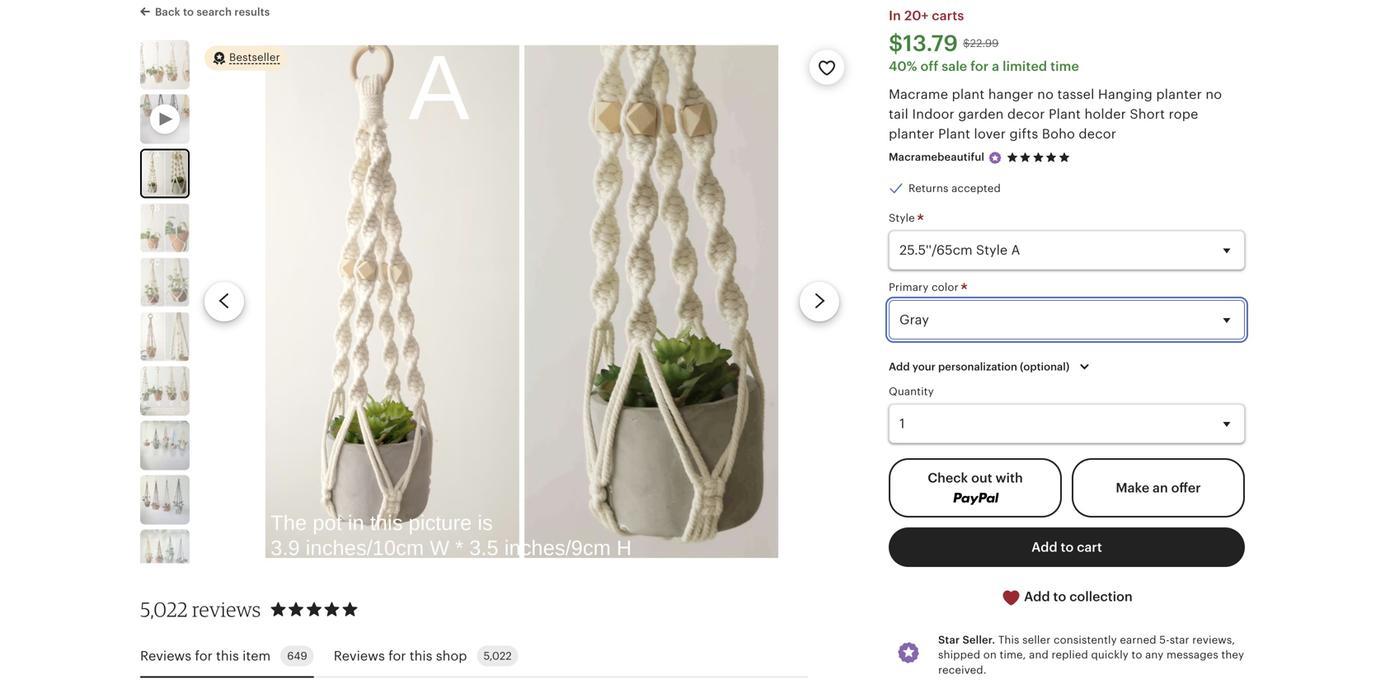 Task type: vqa. For each thing, say whether or not it's contained in the screenshot.
COVER
no



Task type: locate. For each thing, give the bounding box(es) containing it.
1 horizontal spatial macrame plant hanger no tassel hanging planter no tail indoor image 2 image
[[260, 40, 784, 564]]

consistently
[[1054, 634, 1118, 647]]

to inside "add to cart" button
[[1061, 540, 1074, 555]]

this for item
[[216, 649, 239, 664]]

1 horizontal spatial for
[[389, 649, 406, 664]]

0 horizontal spatial planter
[[889, 126, 935, 141]]

plant
[[952, 87, 985, 102]]

add inside add your personalization (optional) dropdown button
[[889, 361, 910, 373]]

make an offer
[[1116, 481, 1202, 496]]

2 vertical spatial add
[[1025, 590, 1051, 605]]

1 horizontal spatial plant
[[1049, 107, 1082, 122]]

2 this from the left
[[410, 649, 433, 664]]

on
[[984, 649, 997, 662]]

no
[[1038, 87, 1054, 102], [1206, 87, 1223, 102]]

quickly
[[1092, 649, 1129, 662]]

5,022
[[140, 598, 188, 622], [484, 650, 512, 663]]

reviews for reviews for this item
[[140, 649, 192, 664]]

1 horizontal spatial planter
[[1157, 87, 1203, 102]]

for left "shop"
[[389, 649, 406, 664]]

returns
[[909, 182, 949, 195]]

planter
[[1157, 87, 1203, 102], [889, 126, 935, 141]]

add your personalization (optional) button
[[877, 350, 1107, 384]]

5,022 down macrame plant hanger no tassel hanging planter no tail indoor image 9
[[140, 598, 188, 622]]

collection
[[1070, 590, 1133, 605]]

plant up boho
[[1049, 107, 1082, 122]]

for
[[971, 59, 989, 74], [195, 649, 213, 664], [389, 649, 406, 664]]

reviews for this item
[[140, 649, 271, 664]]

tab list
[[140, 636, 808, 679]]

this left item
[[216, 649, 239, 664]]

reviews
[[140, 649, 192, 664], [334, 649, 385, 664]]

decor up gifts
[[1008, 107, 1046, 122]]

5,022 reviews
[[140, 598, 261, 622]]

bestseller
[[229, 51, 280, 63]]

short
[[1131, 107, 1166, 122]]

add up seller
[[1025, 590, 1051, 605]]

2 horizontal spatial for
[[971, 59, 989, 74]]

macrame plant hanger no tassel hanging planter no tail indoor image 6 image
[[140, 367, 190, 416]]

back
[[155, 6, 181, 18]]

add left cart
[[1032, 540, 1058, 555]]

carts
[[932, 8, 965, 23]]

quantity
[[889, 386, 934, 398]]

0 horizontal spatial for
[[195, 649, 213, 664]]

5,022 right "shop"
[[484, 650, 512, 663]]

messages
[[1167, 649, 1219, 662]]

check
[[928, 471, 969, 486]]

lover
[[975, 126, 1007, 141]]

to inside back to search results link
[[183, 6, 194, 18]]

plant
[[1049, 107, 1082, 122], [939, 126, 971, 141]]

this seller consistently earned 5-star reviews, shipped on time, and replied quickly to any messages they received.
[[939, 634, 1245, 677]]

649
[[287, 650, 307, 663]]

0 vertical spatial decor
[[1008, 107, 1046, 122]]

1 horizontal spatial no
[[1206, 87, 1223, 102]]

$22.99
[[964, 37, 999, 50]]

1 horizontal spatial 5,022
[[484, 650, 512, 663]]

macramebeautiful
[[889, 151, 985, 164]]

for left the a
[[971, 59, 989, 74]]

add
[[889, 361, 910, 373], [1032, 540, 1058, 555], [1025, 590, 1051, 605]]

time,
[[1000, 649, 1027, 662]]

1 vertical spatial plant
[[939, 126, 971, 141]]

tail
[[889, 107, 909, 122]]

for down '5,022 reviews'
[[195, 649, 213, 664]]

plant down indoor
[[939, 126, 971, 141]]

5,022 for 5,022 reviews
[[140, 598, 188, 622]]

1 vertical spatial planter
[[889, 126, 935, 141]]

5-
[[1160, 634, 1170, 647]]

planter down "tail"
[[889, 126, 935, 141]]

1 horizontal spatial this
[[410, 649, 433, 664]]

make
[[1116, 481, 1150, 496]]

add for add to cart
[[1032, 540, 1058, 555]]

0 horizontal spatial 5,022
[[140, 598, 188, 622]]

back to search results link
[[140, 3, 270, 20]]

1 vertical spatial decor
[[1079, 126, 1117, 141]]

decor down holder
[[1079, 126, 1117, 141]]

0 vertical spatial plant
[[1049, 107, 1082, 122]]

5,022 for 5,022
[[484, 650, 512, 663]]

macrame
[[889, 87, 949, 102]]

for for reviews for this item
[[195, 649, 213, 664]]

1 horizontal spatial reviews
[[334, 649, 385, 664]]

gifts
[[1010, 126, 1039, 141]]

limited
[[1003, 59, 1048, 74]]

back to search results
[[155, 6, 270, 18]]

to
[[183, 6, 194, 18], [1061, 540, 1074, 555], [1054, 590, 1067, 605], [1132, 649, 1143, 662]]

0 horizontal spatial plant
[[939, 126, 971, 141]]

make an offer button
[[1072, 459, 1246, 518]]

earned
[[1121, 634, 1157, 647]]

1 this from the left
[[216, 649, 239, 664]]

results
[[235, 6, 270, 18]]

0 horizontal spatial no
[[1038, 87, 1054, 102]]

to left collection on the bottom right of page
[[1054, 590, 1067, 605]]

this left "shop"
[[410, 649, 433, 664]]

reviews right 649 on the bottom of page
[[334, 649, 385, 664]]

macrame plant hanger no tassel hanging planter no tail indoor image 4 image
[[140, 258, 190, 307]]

decor
[[1008, 107, 1046, 122], [1079, 126, 1117, 141]]

off
[[921, 59, 939, 74]]

2 reviews from the left
[[334, 649, 385, 664]]

macrame plant hanger no tassel hanging planter no tail indoor image 9 image
[[140, 530, 190, 579]]

add to cart button
[[889, 528, 1246, 568]]

0 vertical spatial 5,022
[[140, 598, 188, 622]]

macrame plant hanger no tassel hanging planter no tail indoor garden decor plant holder short rope planter plant lover gifts boho decor
[[889, 87, 1223, 141]]

5,022 inside tab list
[[484, 650, 512, 663]]

1 reviews from the left
[[140, 649, 192, 664]]

1 vertical spatial add
[[1032, 540, 1058, 555]]

add inside "add to cart" button
[[1032, 540, 1058, 555]]

add left your
[[889, 361, 910, 373]]

0 vertical spatial add
[[889, 361, 910, 373]]

shop
[[436, 649, 467, 664]]

reviews for reviews for this shop
[[334, 649, 385, 664]]

time
[[1051, 59, 1080, 74]]

to down earned
[[1132, 649, 1143, 662]]

0 horizontal spatial reviews
[[140, 649, 192, 664]]

1 vertical spatial 5,022
[[484, 650, 512, 663]]

search
[[197, 6, 232, 18]]

to left cart
[[1061, 540, 1074, 555]]

in
[[889, 8, 902, 23]]

0 horizontal spatial this
[[216, 649, 239, 664]]

1 no from the left
[[1038, 87, 1054, 102]]

add inside add to collection button
[[1025, 590, 1051, 605]]

star
[[1170, 634, 1190, 647]]

to inside add to collection button
[[1054, 590, 1067, 605]]

add to cart
[[1032, 540, 1103, 555]]

0 vertical spatial planter
[[1157, 87, 1203, 102]]

boho
[[1043, 126, 1076, 141]]

planter up rope
[[1157, 87, 1203, 102]]

macrame plant hanger no tassel hanging planter no tail indoor image 7 image
[[140, 421, 190, 470]]

to right back
[[183, 6, 194, 18]]

20+
[[905, 8, 929, 23]]

out
[[972, 471, 993, 486]]

personalization
[[939, 361, 1018, 373]]

in 20+ carts
[[889, 8, 965, 23]]

macrame plant hanger no tassel hanging planter no tail indoor image 2 image
[[260, 40, 784, 564], [142, 150, 188, 197]]

a
[[993, 59, 1000, 74]]

with
[[996, 471, 1024, 486]]

star_seller image
[[988, 150, 1003, 165]]

40% off sale for a limited time
[[889, 59, 1080, 74]]

this for shop
[[410, 649, 433, 664]]

star seller.
[[939, 634, 996, 647]]

for for reviews for this shop
[[389, 649, 406, 664]]

reviews down '5,022 reviews'
[[140, 649, 192, 664]]



Task type: describe. For each thing, give the bounding box(es) containing it.
star
[[939, 634, 960, 647]]

hanger
[[989, 87, 1034, 102]]

offer
[[1172, 481, 1202, 496]]

primary color
[[889, 281, 962, 294]]

holder
[[1085, 107, 1127, 122]]

garden
[[959, 107, 1004, 122]]

rope
[[1169, 107, 1199, 122]]

check out with button
[[889, 459, 1063, 518]]

accepted
[[952, 182, 1001, 195]]

add to collection button
[[889, 578, 1246, 618]]

and
[[1030, 649, 1049, 662]]

macrame plant hanger no tassel hanging planter no tail indoor image 8 image
[[140, 475, 190, 525]]

macrame plant hanger no tassel hanging planter no tail indoor image 5 image
[[140, 312, 190, 362]]

shipped
[[939, 649, 981, 662]]

this
[[999, 634, 1020, 647]]

$13.79
[[889, 31, 959, 56]]

your
[[913, 361, 936, 373]]

seller.
[[963, 634, 996, 647]]

add for add to collection
[[1025, 590, 1051, 605]]

style
[[889, 212, 918, 224]]

any
[[1146, 649, 1164, 662]]

add for add your personalization (optional)
[[889, 361, 910, 373]]

to for search
[[183, 6, 194, 18]]

an
[[1153, 481, 1169, 496]]

check out with
[[928, 471, 1024, 486]]

macrame plant hanger no tassel hanging planter no tail indoor image 1 image
[[140, 40, 190, 89]]

item
[[243, 649, 271, 664]]

indoor
[[913, 107, 955, 122]]

reviews for this shop
[[334, 649, 467, 664]]

seller
[[1023, 634, 1051, 647]]

macramebeautiful link
[[889, 151, 985, 164]]

cart
[[1078, 540, 1103, 555]]

color
[[932, 281, 959, 294]]

bestseller button
[[205, 45, 287, 71]]

macrame plant hanger no tassel hanging planter no tail indoor image 3 image
[[140, 203, 190, 253]]

received.
[[939, 664, 987, 677]]

to for cart
[[1061, 540, 1074, 555]]

hanging
[[1099, 87, 1153, 102]]

0 horizontal spatial macrame plant hanger no tassel hanging planter no tail indoor image 2 image
[[142, 150, 188, 197]]

reviews
[[192, 598, 261, 622]]

add to collection
[[1022, 590, 1133, 605]]

sale
[[942, 59, 968, 74]]

$13.79 $22.99
[[889, 31, 999, 56]]

tassel
[[1058, 87, 1095, 102]]

reviews,
[[1193, 634, 1236, 647]]

they
[[1222, 649, 1245, 662]]

(optional)
[[1021, 361, 1070, 373]]

replied
[[1052, 649, 1089, 662]]

2 no from the left
[[1206, 87, 1223, 102]]

add your personalization (optional)
[[889, 361, 1070, 373]]

to inside this seller consistently earned 5-star reviews, shipped on time, and replied quickly to any messages they received.
[[1132, 649, 1143, 662]]

primary
[[889, 281, 929, 294]]

1 horizontal spatial decor
[[1079, 126, 1117, 141]]

40%
[[889, 59, 918, 74]]

tab list containing reviews for this item
[[140, 636, 808, 679]]

0 horizontal spatial decor
[[1008, 107, 1046, 122]]

to for collection
[[1054, 590, 1067, 605]]

returns accepted
[[909, 182, 1001, 195]]



